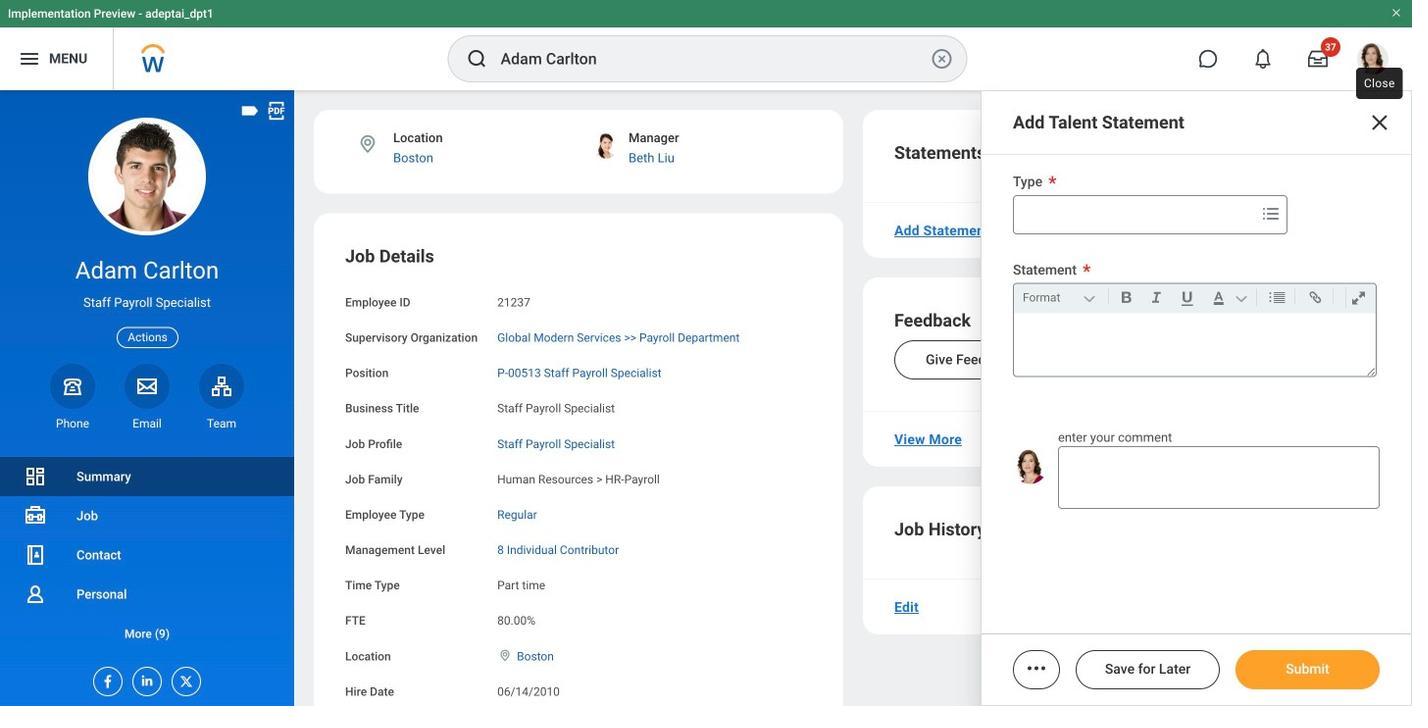 Task type: vqa. For each thing, say whether or not it's contained in the screenshot.
prompts image
yes



Task type: locate. For each thing, give the bounding box(es) containing it.
group
[[345, 245, 812, 706], [1019, 284, 1380, 313]]

maximize image
[[1346, 286, 1373, 310]]

list
[[0, 457, 294, 653]]

x image down profile logan mcneil element
[[1369, 111, 1392, 134]]

close environment banner image
[[1391, 7, 1403, 19]]

0 horizontal spatial group
[[345, 245, 812, 706]]

dialog
[[981, 90, 1413, 706]]

view team image
[[210, 375, 234, 398]]

bold image
[[1114, 286, 1140, 310]]

view printable version (pdf) image
[[266, 100, 287, 122]]

search image
[[466, 47, 489, 71]]

inbox large image
[[1309, 49, 1328, 69]]

None text field
[[1059, 446, 1380, 509]]

bulleted list image
[[1265, 286, 1291, 310]]

x circle image
[[931, 47, 954, 71]]

facebook image
[[94, 668, 116, 690]]

0 vertical spatial x image
[[1369, 111, 1392, 134]]

x image
[[1369, 111, 1392, 134], [173, 668, 194, 690]]

navigation pane region
[[0, 90, 294, 706]]

0 horizontal spatial x image
[[173, 668, 194, 690]]

x image right linkedin "icon"
[[173, 668, 194, 690]]

1 horizontal spatial group
[[1019, 284, 1380, 313]]

employee's photo (logan mcneil) image
[[1013, 450, 1048, 484]]

tooltip
[[1353, 64, 1408, 103]]

banner
[[0, 0, 1413, 90]]

personal image
[[24, 583, 47, 606]]

phone adam carlton element
[[50, 416, 95, 432]]



Task type: describe. For each thing, give the bounding box(es) containing it.
notifications large image
[[1254, 49, 1273, 69]]

tag image
[[239, 100, 261, 122]]

italic image
[[1144, 286, 1170, 310]]

team adam carlton element
[[199, 416, 244, 432]]

underline image
[[1174, 286, 1202, 310]]

summary image
[[24, 465, 47, 489]]

profile logan mcneil element
[[1346, 37, 1401, 80]]

part time element
[[498, 575, 546, 593]]

1 horizontal spatial x image
[[1369, 111, 1392, 134]]

linkedin image
[[133, 668, 155, 689]]

job image
[[24, 504, 47, 528]]

email adam carlton element
[[125, 416, 170, 432]]

location image
[[357, 133, 379, 155]]

mail image
[[135, 375, 159, 398]]

phone image
[[59, 375, 86, 398]]

prompts image
[[1260, 202, 1283, 225]]

1 vertical spatial x image
[[173, 668, 194, 690]]

Search field
[[1014, 197, 1256, 232]]

Statement text field
[[1014, 313, 1376, 376]]

location image
[[498, 649, 513, 663]]

contact image
[[24, 544, 47, 567]]

related actions image
[[1025, 657, 1049, 681]]

link image
[[1303, 286, 1329, 310]]



